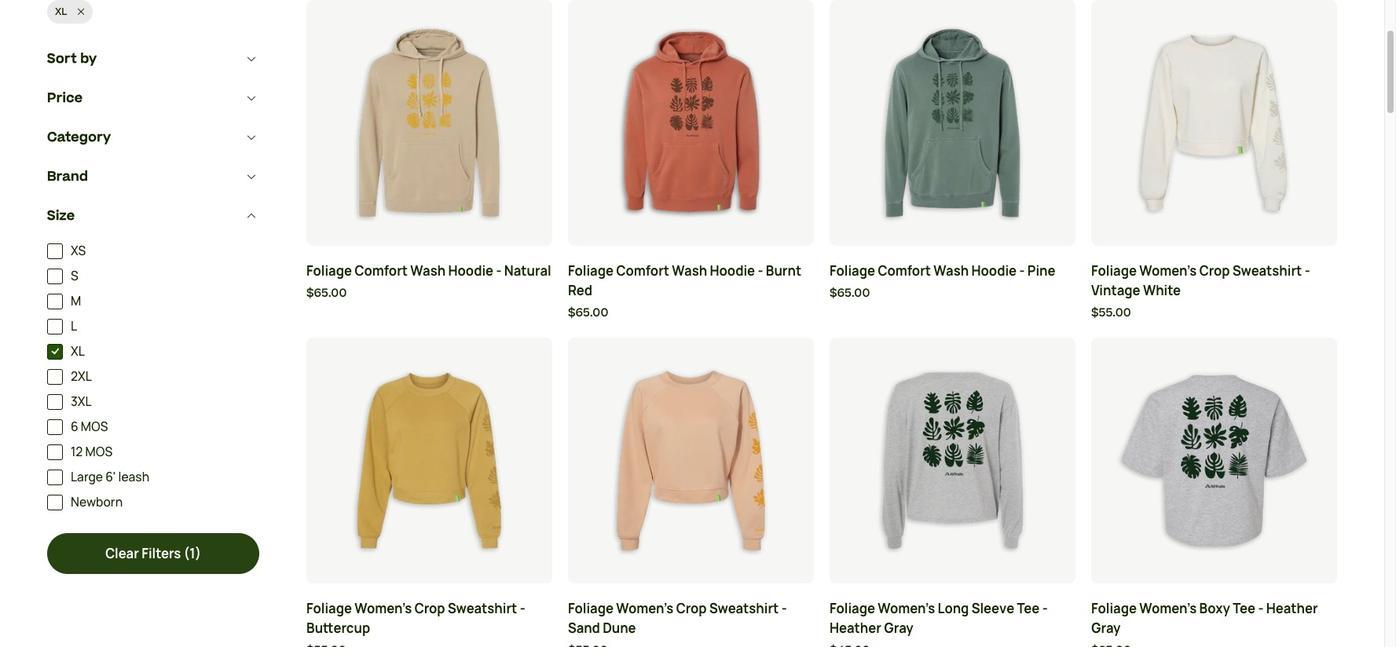 Task type: locate. For each thing, give the bounding box(es) containing it.
0 vertical spatial heather
[[1267, 601, 1319, 618]]

2 horizontal spatial hoodie
[[972, 262, 1017, 280]]

mos for 6 mos
[[81, 419, 108, 436]]

2xl
[[71, 369, 92, 386]]

12
[[71, 444, 83, 461]]

$65.00 inside foliage comfort wash hoodie - natural $65.00
[[307, 285, 347, 302]]

tee inside foliage women's long sleeve tee - heather gray
[[1018, 601, 1040, 618]]

hoodie left the pine
[[972, 262, 1017, 280]]

crop inside foliage women's crop sweatshirt - sand dune
[[676, 601, 707, 618]]

✕
[[77, 4, 85, 19]]

comfort for foliage comfort wash hoodie - natural
[[355, 262, 408, 280]]

wash inside foliage comfort wash hoodie - pine $65.00
[[934, 262, 969, 280]]

s
[[71, 268, 78, 285]]

heather
[[1267, 601, 1319, 618], [830, 620, 882, 638]]

women's for foliage women's crop sweatshirt - sand dune
[[617, 601, 674, 618]]

1 hoodie from the left
[[448, 262, 494, 280]]

category button
[[47, 118, 259, 158]]

1
[[190, 546, 195, 563]]

women's left boxy
[[1140, 601, 1197, 618]]

sweatshirt inside foliage women's crop sweatshirt - vintage white $55.00
[[1233, 262, 1303, 280]]

foliage women's boxy tee - heather gray
[[1092, 601, 1319, 638]]

3 comfort from the left
[[878, 262, 932, 280]]

2 horizontal spatial wash
[[934, 262, 969, 280]]

foliage inside foliage women's boxy tee - heather gray
[[1092, 601, 1138, 618]]

$65.00
[[307, 285, 347, 302], [830, 285, 870, 302], [568, 305, 609, 321]]

0 horizontal spatial xl
[[55, 4, 67, 19]]

0 horizontal spatial crop
[[415, 601, 445, 618]]

1 horizontal spatial $65.00 link
[[568, 305, 814, 322]]

hoodie inside foliage comfort wash hoodie - pine $65.00
[[972, 262, 1017, 280]]

3 wash from the left
[[934, 262, 969, 280]]

0 horizontal spatial comfort
[[355, 262, 408, 280]]

crop
[[1200, 262, 1231, 280], [415, 601, 445, 618], [676, 601, 707, 618]]

- for foliage comfort wash hoodie - pine $65.00
[[1020, 262, 1026, 280]]

women's inside foliage women's crop sweatshirt - buttercup
[[355, 601, 412, 618]]

2 horizontal spatial comfort
[[878, 262, 932, 280]]

wash inside "foliage comfort wash hoodie - burnt red $65.00"
[[672, 262, 708, 280]]

$65.00 link down foliage comfort wash hoodie - burnt red link
[[568, 305, 814, 322]]

1 horizontal spatial $65.00
[[568, 305, 609, 321]]

tee right boxy
[[1234, 601, 1256, 618]]

0 horizontal spatial wash
[[411, 262, 446, 280]]

xl
[[55, 4, 67, 19], [71, 344, 85, 360]]

foliage inside "foliage comfort wash hoodie - burnt red $65.00"
[[568, 262, 614, 280]]

tee inside foliage women's boxy tee - heather gray
[[1234, 601, 1256, 618]]

mos right '12'
[[85, 444, 113, 461]]

foliage inside foliage women's crop sweatshirt - sand dune
[[568, 601, 614, 618]]

1 horizontal spatial crop
[[676, 601, 707, 618]]

1 vertical spatial xl
[[71, 344, 85, 360]]

1 horizontal spatial wash
[[672, 262, 708, 280]]

wash inside foliage comfort wash hoodie - natural $65.00
[[411, 262, 446, 280]]

gray
[[885, 620, 914, 638], [1092, 620, 1121, 638]]

0 horizontal spatial heather
[[830, 620, 882, 638]]

0 horizontal spatial $65.00
[[307, 285, 347, 302]]

0 horizontal spatial tee
[[1018, 601, 1040, 618]]

foliage women's crop sweatshirt - sand dune link
[[568, 600, 814, 639]]

by
[[80, 50, 97, 69]]

comfort inside foliage comfort wash hoodie - pine $65.00
[[878, 262, 932, 280]]

1 horizontal spatial sweatshirt
[[710, 601, 779, 618]]

$65.00 link down foliage comfort wash hoodie - pine link
[[830, 285, 1076, 303]]

2 horizontal spatial $65.00
[[830, 285, 870, 302]]

foliage inside foliage women's long sleeve tee - heather gray
[[830, 601, 876, 618]]

- inside foliage comfort wash hoodie - natural $65.00
[[496, 262, 502, 280]]

leash
[[118, 470, 149, 486]]

0 horizontal spatial hoodie
[[448, 262, 494, 280]]

- inside "foliage comfort wash hoodie - burnt red $65.00"
[[758, 262, 764, 280]]

size
[[47, 207, 75, 226]]

sweatshirt inside foliage women's crop sweatshirt - buttercup
[[448, 601, 518, 618]]

$65.00 for foliage comfort wash hoodie - pine
[[830, 285, 870, 302]]

)
[[195, 546, 201, 563]]

2 gray from the left
[[1092, 620, 1121, 638]]

sort by button
[[47, 40, 259, 79]]

women's up buttercup
[[355, 601, 412, 618]]

foliage
[[307, 262, 352, 280], [568, 262, 614, 280], [830, 262, 876, 280], [1092, 262, 1138, 280], [307, 601, 352, 618], [568, 601, 614, 618], [830, 601, 876, 618], [1092, 601, 1138, 618]]

1 horizontal spatial xl
[[71, 344, 85, 360]]

2 horizontal spatial crop
[[1200, 262, 1231, 280]]

$65.00 link
[[307, 285, 553, 303], [830, 285, 1076, 303], [568, 305, 814, 322]]

crop inside foliage women's crop sweatshirt - buttercup
[[415, 601, 445, 618]]

burnt
[[766, 262, 802, 280]]

- inside foliage women's crop sweatshirt - sand dune
[[782, 601, 787, 618]]

women's inside foliage women's crop sweatshirt - vintage white $55.00
[[1140, 262, 1197, 280]]

clear filters             ( 1 )
[[105, 546, 201, 563]]

crop inside foliage women's crop sweatshirt - vintage white $55.00
[[1200, 262, 1231, 280]]

2 wash from the left
[[672, 262, 708, 280]]

1 horizontal spatial tee
[[1234, 601, 1256, 618]]

women's up white
[[1140, 262, 1197, 280]]

- inside foliage comfort wash hoodie - pine $65.00
[[1020, 262, 1026, 280]]

l
[[71, 319, 77, 335]]

women's up dune
[[617, 601, 674, 618]]

mos right 6
[[81, 419, 108, 436]]

- inside foliage women's crop sweatshirt - vintage white $55.00
[[1306, 262, 1311, 280]]

mos for 12 mos
[[85, 444, 113, 461]]

hoodie inside "foliage comfort wash hoodie - burnt red $65.00"
[[710, 262, 756, 280]]

sweatshirt
[[1233, 262, 1303, 280], [448, 601, 518, 618], [710, 601, 779, 618]]

foliage for foliage women's crop sweatshirt - buttercup
[[307, 601, 352, 618]]

hoodie left burnt
[[710, 262, 756, 280]]

comfort inside foliage comfort wash hoodie - natural $65.00
[[355, 262, 408, 280]]

0 horizontal spatial gray
[[885, 620, 914, 638]]

12 mos
[[71, 444, 113, 461]]

crop for sand
[[676, 601, 707, 618]]

- for foliage women's crop sweatshirt - buttercup
[[520, 601, 526, 618]]

dune
[[603, 620, 637, 638]]

natural
[[505, 262, 552, 280]]

tee right sleeve
[[1018, 601, 1040, 618]]

2 comfort from the left
[[617, 262, 670, 280]]

xs
[[71, 243, 86, 260]]

sweatshirt for foliage women's crop sweatshirt - sand dune
[[710, 601, 779, 618]]

0 horizontal spatial $65.00 link
[[307, 285, 553, 303]]

hoodie left natural
[[448, 262, 494, 280]]

red
[[568, 282, 593, 299]]

foliage inside foliage comfort wash hoodie - natural $65.00
[[307, 262, 352, 280]]

- inside foliage women's boxy tee - heather gray
[[1259, 601, 1264, 618]]

gray inside foliage women's long sleeve tee - heather gray
[[885, 620, 914, 638]]

women's inside foliage women's crop sweatshirt - sand dune
[[617, 601, 674, 618]]

6'
[[105, 470, 116, 486]]

1 comfort from the left
[[355, 262, 408, 280]]

1 horizontal spatial hoodie
[[710, 262, 756, 280]]

foliage inside foliage women's crop sweatshirt - buttercup
[[307, 601, 352, 618]]

3xl
[[71, 394, 92, 411]]

women's inside foliage women's boxy tee - heather gray
[[1140, 601, 1197, 618]]

hoodie inside foliage comfort wash hoodie - natural $65.00
[[448, 262, 494, 280]]

women's
[[1140, 262, 1197, 280], [355, 601, 412, 618], [617, 601, 674, 618], [878, 601, 936, 618], [1140, 601, 1197, 618]]

1 wash from the left
[[411, 262, 446, 280]]

buttercup
[[307, 620, 370, 638]]

- for foliage women's crop sweatshirt - vintage white $55.00
[[1306, 262, 1311, 280]]

foliage for foliage women's long sleeve tee - heather gray
[[830, 601, 876, 618]]

price button
[[47, 79, 259, 118]]

large
[[71, 470, 103, 486]]

3 hoodie from the left
[[972, 262, 1017, 280]]

foliage for foliage women's boxy tee - heather gray
[[1092, 601, 1138, 618]]

women's for foliage women's boxy tee - heather gray
[[1140, 601, 1197, 618]]

hoodie
[[448, 262, 494, 280], [710, 262, 756, 280], [972, 262, 1017, 280]]

1 vertical spatial heather
[[830, 620, 882, 638]]

white
[[1144, 282, 1182, 299]]

comfort
[[355, 262, 408, 280], [617, 262, 670, 280], [878, 262, 932, 280]]

foliage inside foliage women's crop sweatshirt - vintage white $55.00
[[1092, 262, 1138, 280]]

foliage comfort wash hoodie - pine $65.00
[[830, 262, 1056, 302]]

comfort inside "foliage comfort wash hoodie - burnt red $65.00"
[[617, 262, 670, 280]]

wash for burnt
[[672, 262, 708, 280]]

1 gray from the left
[[885, 620, 914, 638]]

hoodie for natural
[[448, 262, 494, 280]]

-
[[496, 262, 502, 280], [758, 262, 764, 280], [1020, 262, 1026, 280], [1306, 262, 1311, 280], [520, 601, 526, 618], [782, 601, 787, 618], [1043, 601, 1049, 618], [1259, 601, 1264, 618]]

foliage for foliage women's crop sweatshirt - sand dune
[[568, 601, 614, 618]]

1 horizontal spatial comfort
[[617, 262, 670, 280]]

women's left long at the right bottom of page
[[878, 601, 936, 618]]

0 vertical spatial mos
[[81, 419, 108, 436]]

6
[[71, 419, 78, 436]]

1 tee from the left
[[1018, 601, 1040, 618]]

sort by
[[47, 50, 97, 69]]

boxy
[[1200, 601, 1231, 618]]

2 horizontal spatial $65.00 link
[[830, 285, 1076, 303]]

mos
[[81, 419, 108, 436], [85, 444, 113, 461]]

sweatshirt inside foliage women's crop sweatshirt - sand dune
[[710, 601, 779, 618]]

1 horizontal spatial heather
[[1267, 601, 1319, 618]]

0 horizontal spatial sweatshirt
[[448, 601, 518, 618]]

xl up 2xl at the bottom left
[[71, 344, 85, 360]]

2 hoodie from the left
[[710, 262, 756, 280]]

large 6' leash
[[71, 470, 149, 486]]

1 vertical spatial mos
[[85, 444, 113, 461]]

foliage for foliage women's crop sweatshirt - vintage white $55.00
[[1092, 262, 1138, 280]]

$65.00 inside foliage comfort wash hoodie - pine $65.00
[[830, 285, 870, 302]]

tee
[[1018, 601, 1040, 618], [1234, 601, 1256, 618]]

women's inside foliage women's long sleeve tee - heather gray
[[878, 601, 936, 618]]

1 horizontal spatial gray
[[1092, 620, 1121, 638]]

2 tee from the left
[[1234, 601, 1256, 618]]

2 horizontal spatial sweatshirt
[[1233, 262, 1303, 280]]

- inside foliage women's crop sweatshirt - buttercup
[[520, 601, 526, 618]]

m
[[71, 294, 81, 310]]

foliage inside foliage comfort wash hoodie - pine $65.00
[[830, 262, 876, 280]]

foliage for foliage comfort wash hoodie - natural $65.00
[[307, 262, 352, 280]]

wash
[[411, 262, 446, 280], [672, 262, 708, 280], [934, 262, 969, 280]]

$65.00 for foliage comfort wash hoodie - natural
[[307, 285, 347, 302]]

0 vertical spatial xl
[[55, 4, 67, 19]]

xl left ✕
[[55, 4, 67, 19]]

foliage comfort wash hoodie - burnt red link
[[568, 261, 814, 301]]

- for foliage women's crop sweatshirt - sand dune
[[782, 601, 787, 618]]

$65.00 link down foliage comfort wash hoodie - natural link
[[307, 285, 553, 303]]



Task type: vqa. For each thing, say whether or not it's contained in the screenshot.
")"
yes



Task type: describe. For each thing, give the bounding box(es) containing it.
$65.00 inside "foliage comfort wash hoodie - burnt red $65.00"
[[568, 305, 609, 321]]

brand button
[[47, 158, 259, 197]]

foliage women's boxy tee - heather gray link
[[1092, 600, 1338, 639]]

- for foliage comfort wash hoodie - natural $65.00
[[496, 262, 502, 280]]

foliage women's long sleeve tee - heather gray link
[[830, 600, 1076, 639]]

crop for vintage
[[1200, 262, 1231, 280]]

l xl
[[71, 319, 85, 360]]

$65.00 link for natural
[[307, 285, 553, 303]]

women's for foliage women's long sleeve tee - heather gray
[[878, 601, 936, 618]]

foliage for foliage comfort wash hoodie - pine $65.00
[[830, 262, 876, 280]]

s m
[[71, 268, 81, 310]]

$55.00 link
[[1092, 305, 1338, 322]]

heather inside foliage women's long sleeve tee - heather gray
[[830, 620, 882, 638]]

foliage comfort wash hoodie - burnt red $65.00
[[568, 262, 802, 321]]

$65.00 link for pine
[[830, 285, 1076, 303]]

foliage women's long sleeve tee - heather gray
[[830, 601, 1049, 638]]

foliage women's crop sweatshirt - buttercup link
[[307, 600, 553, 639]]

vintage
[[1092, 282, 1141, 299]]

filters
[[142, 546, 181, 563]]

foliage women's crop sweatshirt - vintage white $55.00
[[1092, 262, 1311, 321]]

women's for foliage women's crop sweatshirt - vintage white $55.00
[[1140, 262, 1197, 280]]

comfort for foliage comfort wash hoodie - burnt red
[[617, 262, 670, 280]]

6 mos
[[71, 419, 108, 436]]

long
[[938, 601, 970, 618]]

- for foliage comfort wash hoodie - burnt red $65.00
[[758, 262, 764, 280]]

sleeve
[[972, 601, 1015, 618]]

pine
[[1028, 262, 1056, 280]]

sweatshirt for foliage women's crop sweatshirt - vintage white $55.00
[[1233, 262, 1303, 280]]

size button
[[47, 197, 259, 236]]

foliage women's crop sweatshirt - sand dune
[[568, 601, 787, 638]]

hoodie for burnt
[[710, 262, 756, 280]]

foliage comfort wash hoodie - natural $65.00
[[307, 262, 552, 302]]

sweatshirt for foliage women's crop sweatshirt - buttercup
[[448, 601, 518, 618]]

- for foliage women's boxy tee - heather gray
[[1259, 601, 1264, 618]]

- inside foliage women's long sleeve tee - heather gray
[[1043, 601, 1049, 618]]

gray inside foliage women's boxy tee - heather gray
[[1092, 620, 1121, 638]]

heather inside foliage women's boxy tee - heather gray
[[1267, 601, 1319, 618]]

price
[[47, 89, 83, 108]]

category
[[47, 128, 111, 147]]

sort
[[47, 50, 77, 69]]

wash for natural
[[411, 262, 446, 280]]

foliage women's crop sweatshirt - buttercup
[[307, 601, 526, 638]]

foliage comfort wash hoodie - pine link
[[830, 261, 1076, 281]]

women's for foliage women's crop sweatshirt - buttercup
[[355, 601, 412, 618]]

comfort for foliage comfort wash hoodie - pine
[[878, 262, 932, 280]]

clear
[[105, 546, 139, 563]]

newborn
[[71, 495, 123, 511]]

hoodie for pine
[[972, 262, 1017, 280]]

brand
[[47, 168, 88, 187]]

crop for buttercup
[[415, 601, 445, 618]]

foliage comfort wash hoodie - natural link
[[307, 261, 553, 281]]

$55.00
[[1092, 305, 1132, 321]]

sand
[[568, 620, 601, 638]]

$65.00 link for burnt
[[568, 305, 814, 322]]

wash for pine
[[934, 262, 969, 280]]

foliage for foliage comfort wash hoodie - burnt red $65.00
[[568, 262, 614, 280]]

(
[[184, 546, 190, 563]]

foliage women's crop sweatshirt - vintage white link
[[1092, 261, 1338, 301]]



